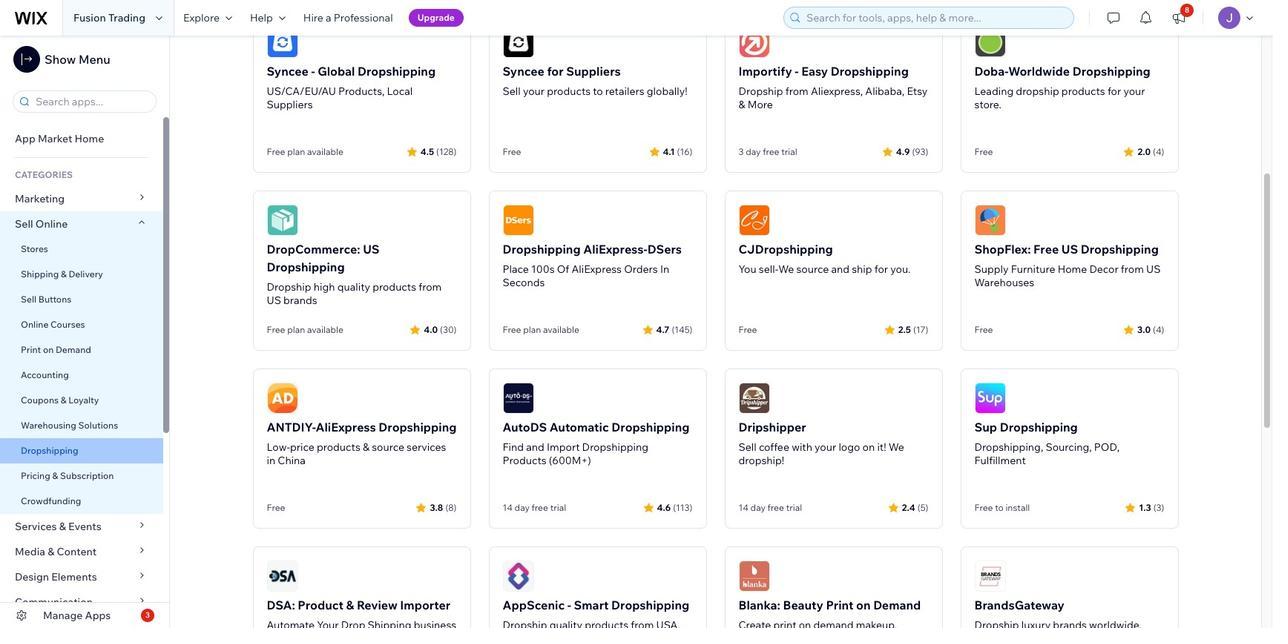 Task type: describe. For each thing, give the bounding box(es) containing it.
warehouses
[[975, 276, 1035, 289]]

importer
[[400, 598, 451, 613]]

pricing & subscription
[[21, 470, 114, 482]]

aliexpress inside the 'dropshipping aliexpress-dsers place 100s of aliexpress orders in seconds'
[[572, 263, 622, 276]]

store.
[[975, 98, 1002, 111]]

dripshipper sell coffee with your logo on it! we dropship!
[[739, 420, 904, 468]]

dsa: product & review importer
[[267, 598, 451, 613]]

appscenic - smart dropshipping
[[503, 598, 690, 613]]

shipping & delivery link
[[0, 262, 163, 287]]

2.5
[[898, 324, 911, 335]]

pricing & subscription link
[[0, 464, 163, 489]]

free plan available for place
[[503, 324, 579, 335]]

online inside sell online link
[[35, 217, 68, 231]]

dropshipping inside importify - easy dropshipping dropship from aliexpress, alibaba, etsy & more
[[831, 64, 909, 79]]

from inside dropcommerce: us dropshipping dropship high quality products from us brands
[[419, 281, 442, 294]]

fusion trading
[[73, 11, 145, 24]]

3 for 3
[[145, 611, 150, 620]]

help button
[[241, 0, 294, 36]]

free down brands on the top of page
[[267, 324, 285, 335]]

products,
[[338, 85, 385, 98]]

fusion
[[73, 11, 106, 24]]

free for automatic
[[532, 502, 548, 514]]

pod,
[[1094, 441, 1120, 454]]

online courses
[[21, 319, 85, 330]]

Search for tools, apps, help & more... field
[[802, 7, 1069, 28]]

blanka: beauty print on demand logo image
[[739, 561, 770, 592]]

dropshipping aliexpress-dsers place 100s of aliexpress orders in seconds
[[503, 242, 682, 289]]

dropshipping aliexpress-dsers logo image
[[503, 205, 534, 236]]

4.9
[[896, 146, 910, 157]]

syncee for suppliers sell your products to retailers globally!
[[503, 64, 688, 98]]

suppliers inside syncee for suppliers sell your products to retailers globally!
[[566, 64, 621, 79]]

& inside importify - easy dropshipping dropship from aliexpress, alibaba, etsy & more
[[739, 98, 745, 111]]

syncee - global dropshipping logo image
[[267, 27, 298, 58]]

delivery
[[69, 269, 103, 280]]

- for syncee
[[311, 64, 315, 79]]

4.0
[[424, 324, 438, 335]]

sell online link
[[0, 211, 163, 237]]

coffee
[[759, 441, 790, 454]]

(128)
[[436, 146, 457, 157]]

communication link
[[0, 590, 163, 615]]

syncee for syncee for suppliers
[[503, 64, 545, 79]]

doba-worldwide dropshipping leading dropship products for your store.
[[975, 64, 1151, 111]]

design
[[15, 571, 49, 584]]

us right decor
[[1146, 263, 1161, 276]]

buttons
[[38, 294, 71, 305]]

in
[[267, 454, 275, 468]]

subscription
[[60, 470, 114, 482]]

autods automatic dropshipping find and import dropshipping products (600m+)
[[503, 420, 690, 468]]

source inside cjdropshipping you sell-we source and ship for you.
[[797, 263, 829, 276]]

plan for dropship
[[287, 324, 305, 335]]

antdiy-
[[267, 420, 316, 435]]

free down "seconds"
[[503, 324, 521, 335]]

& left events
[[59, 520, 66, 534]]

1.3 (3)
[[1139, 502, 1165, 513]]

for inside syncee for suppliers sell your products to retailers globally!
[[547, 64, 564, 79]]

products inside dropcommerce: us dropshipping dropship high quality products from us brands
[[373, 281, 416, 294]]

4.5 (128)
[[421, 146, 457, 157]]

aliexpress inside "antdiy-aliexpress dropshipping low-price products & source services in china"
[[316, 420, 376, 435]]

trial for find
[[550, 502, 566, 514]]

communication
[[15, 596, 95, 609]]

3.0
[[1138, 324, 1151, 335]]

sell buttons
[[21, 294, 71, 305]]

professional
[[334, 11, 393, 24]]

dropcommerce: us dropshipping logo image
[[267, 205, 298, 236]]

(600m+)
[[549, 454, 591, 468]]

more
[[748, 98, 773, 111]]

you
[[739, 263, 757, 276]]

for inside cjdropshipping you sell-we source and ship for you.
[[875, 263, 888, 276]]

free for -
[[763, 146, 780, 157]]

home inside shopflex: free us dropshipping supply furniture home decor from us warehouses
[[1058, 263, 1087, 276]]

1 vertical spatial demand
[[874, 598, 921, 613]]

from inside importify - easy dropshipping dropship from aliexpress, alibaba, etsy & more
[[786, 85, 809, 98]]

stores
[[21, 243, 48, 255]]

4.7 (145)
[[656, 324, 693, 335]]

available for dropship
[[307, 324, 343, 335]]

shopflex:
[[975, 242, 1031, 257]]

product
[[298, 598, 344, 613]]

dropshipping inside 'sidebar' element
[[21, 445, 78, 456]]

us left brands on the top of page
[[267, 294, 281, 307]]

- for importify
[[795, 64, 799, 79]]

source inside "antdiy-aliexpress dropshipping low-price products & source services in china"
[[372, 441, 404, 454]]

home inside 'sidebar' element
[[75, 132, 104, 145]]

syncee for syncee - global dropshipping
[[267, 64, 309, 79]]

dropshipping inside sup dropshipping dropshipping, sourcing, pod, fulfillment
[[1000, 420, 1078, 435]]

you.
[[891, 263, 911, 276]]

dropshipping inside shopflex: free us dropshipping supply furniture home decor from us warehouses
[[1081, 242, 1159, 257]]

dropshipping inside syncee - global dropshipping us/ca/eu/au products, local suppliers
[[358, 64, 436, 79]]

trial for dropshipping
[[782, 146, 798, 157]]

2 vertical spatial on
[[856, 598, 871, 613]]

sup
[[975, 420, 997, 435]]

low-
[[267, 441, 290, 454]]

(4) for doba-worldwide dropshipping
[[1153, 146, 1165, 157]]

dropcommerce: us dropshipping dropship high quality products from us brands
[[267, 242, 442, 307]]

2.4
[[902, 502, 916, 513]]

- for appscenic
[[568, 598, 571, 613]]

available for dropshipping
[[307, 146, 343, 157]]

day for -
[[746, 146, 761, 157]]

appscenic - smart dropshipping logo image
[[503, 561, 534, 592]]

dsa: product & review importer logo image
[[267, 561, 298, 592]]

events
[[68, 520, 101, 534]]

4.0 (30)
[[424, 324, 457, 335]]

free plan available for dropshipping
[[267, 146, 343, 157]]

8
[[1185, 5, 1190, 15]]

antdiy-aliexpress dropshipping logo image
[[267, 383, 298, 414]]

show
[[45, 52, 76, 67]]

1 vertical spatial print
[[826, 598, 854, 613]]

coupons & loyalty link
[[0, 388, 163, 413]]

menu
[[79, 52, 110, 67]]

sup dropshipping logo image
[[975, 383, 1006, 414]]

crowdfunding
[[21, 496, 81, 507]]

your for dripshipper
[[815, 441, 836, 454]]

14 day free trial for automatic
[[503, 502, 566, 514]]

media & content link
[[0, 539, 163, 565]]

3.8
[[430, 502, 443, 513]]

from inside shopflex: free us dropshipping supply furniture home decor from us warehouses
[[1121, 263, 1144, 276]]

(17)
[[913, 324, 929, 335]]

price
[[290, 441, 314, 454]]

app market home link
[[0, 126, 163, 151]]

shipping & delivery
[[21, 269, 103, 280]]

autods automatic dropshipping logo image
[[503, 383, 534, 414]]

your for syncee
[[523, 85, 545, 98]]

2.0
[[1138, 146, 1151, 157]]

help
[[250, 11, 273, 24]]

sourcing,
[[1046, 441, 1092, 454]]

products for aliexpress
[[317, 441, 360, 454]]

dropship!
[[739, 454, 785, 468]]

free down in
[[267, 502, 285, 514]]

8 button
[[1163, 0, 1195, 36]]

ship
[[852, 263, 872, 276]]

sup dropshipping dropshipping, sourcing, pod, fulfillment
[[975, 420, 1120, 468]]

quality
[[337, 281, 370, 294]]

services & events
[[15, 520, 101, 534]]

services
[[15, 520, 57, 534]]

apps
[[85, 609, 111, 623]]

us up the quality
[[363, 242, 380, 257]]

& inside "antdiy-aliexpress dropshipping low-price products & source services in china"
[[363, 441, 370, 454]]

warehousing solutions link
[[0, 413, 163, 439]]

online inside online courses link
[[21, 319, 48, 330]]



Task type: locate. For each thing, give the bounding box(es) containing it.
0 horizontal spatial 3
[[145, 611, 150, 620]]

0 horizontal spatial print
[[21, 344, 41, 355]]

for
[[547, 64, 564, 79], [1108, 85, 1121, 98], [875, 263, 888, 276]]

us right shopflex:
[[1062, 242, 1078, 257]]

source left services
[[372, 441, 404, 454]]

easy
[[802, 64, 828, 79]]

&
[[739, 98, 745, 111], [61, 269, 67, 280], [61, 395, 67, 406], [363, 441, 370, 454], [52, 470, 58, 482], [59, 520, 66, 534], [48, 545, 54, 559], [346, 598, 354, 613]]

suppliers up 'retailers'
[[566, 64, 621, 79]]

from right decor
[[1121, 263, 1144, 276]]

(3)
[[1154, 502, 1165, 513]]

1 vertical spatial 3
[[145, 611, 150, 620]]

1 horizontal spatial 3
[[739, 146, 744, 157]]

1 vertical spatial (4)
[[1153, 324, 1165, 335]]

fulfillment
[[975, 454, 1026, 468]]

0 vertical spatial demand
[[56, 344, 91, 355]]

0 vertical spatial we
[[779, 263, 794, 276]]

14 day free trial for sell
[[739, 502, 802, 514]]

show menu button
[[13, 46, 110, 73]]

to left 'retailers'
[[593, 85, 603, 98]]

products inside "antdiy-aliexpress dropshipping low-price products & source services in china"
[[317, 441, 360, 454]]

dropshipping right automatic
[[612, 420, 690, 435]]

logo
[[839, 441, 860, 454]]

day down dropship!
[[751, 502, 766, 514]]

free down more
[[763, 146, 780, 157]]

1 horizontal spatial and
[[831, 263, 850, 276]]

0 horizontal spatial we
[[779, 263, 794, 276]]

& left services
[[363, 441, 370, 454]]

1 horizontal spatial -
[[568, 598, 571, 613]]

on right beauty
[[856, 598, 871, 613]]

14 down products
[[503, 502, 513, 514]]

of
[[557, 263, 569, 276]]

1 syncee from the left
[[267, 64, 309, 79]]

courses
[[50, 319, 85, 330]]

1 horizontal spatial your
[[815, 441, 836, 454]]

dropshipping up decor
[[1081, 242, 1159, 257]]

in
[[660, 263, 670, 276]]

free plan available down us/ca/eu/au
[[267, 146, 343, 157]]

2 vertical spatial for
[[875, 263, 888, 276]]

app market home
[[15, 132, 104, 145]]

0 horizontal spatial aliexpress
[[316, 420, 376, 435]]

3.8 (8)
[[430, 502, 457, 513]]

warehousing solutions
[[21, 420, 118, 431]]

doba-
[[975, 64, 1009, 79]]

1 14 from the left
[[503, 502, 513, 514]]

available for place
[[543, 324, 579, 335]]

home right market
[[75, 132, 104, 145]]

0 vertical spatial dropship
[[739, 85, 783, 98]]

2.0 (4)
[[1138, 146, 1165, 157]]

products inside doba-worldwide dropshipping leading dropship products for your store.
[[1062, 85, 1106, 98]]

1 horizontal spatial for
[[875, 263, 888, 276]]

hire a professional link
[[294, 0, 402, 36]]

1 horizontal spatial home
[[1058, 263, 1087, 276]]

3 for 3 day free trial
[[739, 146, 744, 157]]

print inside 'sidebar' element
[[21, 344, 41, 355]]

your inside syncee for suppliers sell your products to retailers globally!
[[523, 85, 545, 98]]

shopflex: free us dropshipping logo image
[[975, 205, 1006, 236]]

2 horizontal spatial your
[[1124, 85, 1145, 98]]

dropshipping down dropcommerce:
[[267, 260, 345, 275]]

syncee inside syncee for suppliers sell your products to retailers globally!
[[503, 64, 545, 79]]

sell up stores
[[15, 217, 33, 231]]

your inside dripshipper sell coffee with your logo on it! we dropship!
[[815, 441, 836, 454]]

free right (128)
[[503, 146, 521, 157]]

1 vertical spatial on
[[863, 441, 875, 454]]

place
[[503, 263, 529, 276]]

retailers
[[605, 85, 645, 98]]

dropshipping right worldwide
[[1073, 64, 1151, 79]]

warehousing
[[21, 420, 76, 431]]

(4) right 2.0
[[1153, 146, 1165, 157]]

0 horizontal spatial 14
[[503, 502, 513, 514]]

1 vertical spatial online
[[21, 319, 48, 330]]

we down cjdropshipping
[[779, 263, 794, 276]]

1 vertical spatial and
[[526, 441, 545, 454]]

dropshipping down warehousing
[[21, 445, 78, 456]]

marketing
[[15, 192, 65, 206]]

print
[[21, 344, 41, 355], [826, 598, 854, 613]]

14 for sell
[[739, 502, 749, 514]]

plan down "seconds"
[[523, 324, 541, 335]]

on inside dripshipper sell coffee with your logo on it! we dropship!
[[863, 441, 875, 454]]

free left install
[[975, 502, 993, 514]]

day down more
[[746, 146, 761, 157]]

14 for automatic
[[503, 502, 513, 514]]

day for sell
[[751, 502, 766, 514]]

sell-
[[759, 263, 779, 276]]

0 vertical spatial home
[[75, 132, 104, 145]]

1 (4) from the top
[[1153, 146, 1165, 157]]

print up accounting
[[21, 344, 41, 355]]

free down warehouses
[[975, 324, 993, 335]]

- inside importify - easy dropshipping dropship from aliexpress, alibaba, etsy & more
[[795, 64, 799, 79]]

dropship inside importify - easy dropshipping dropship from aliexpress, alibaba, etsy & more
[[739, 85, 783, 98]]

plan for dropshipping
[[287, 146, 305, 157]]

suppliers down syncee - global dropshipping logo
[[267, 98, 313, 111]]

coupons
[[21, 395, 59, 406]]

1 vertical spatial from
[[1121, 263, 1144, 276]]

free plan available down brands on the top of page
[[267, 324, 343, 335]]

& left the "delivery"
[[61, 269, 67, 280]]

1 14 day free trial from the left
[[503, 502, 566, 514]]

1 horizontal spatial aliexpress
[[572, 263, 622, 276]]

print on demand
[[21, 344, 91, 355]]

local
[[387, 85, 413, 98]]

your up 2.0
[[1124, 85, 1145, 98]]

on up accounting
[[43, 344, 54, 355]]

0 horizontal spatial -
[[311, 64, 315, 79]]

2 syncee from the left
[[503, 64, 545, 79]]

products right price
[[317, 441, 360, 454]]

2 vertical spatial from
[[419, 281, 442, 294]]

dropshipping up 100s
[[503, 242, 581, 257]]

& inside 'link'
[[61, 269, 67, 280]]

your down syncee for suppliers logo
[[523, 85, 545, 98]]

dropship
[[1016, 85, 1059, 98]]

(4) right 3.0
[[1153, 324, 1165, 335]]

available
[[307, 146, 343, 157], [307, 324, 343, 335], [543, 324, 579, 335]]

syncee inside syncee - global dropshipping us/ca/eu/au products, local suppliers
[[267, 64, 309, 79]]

products right dropship
[[1062, 85, 1106, 98]]

it!
[[877, 441, 886, 454]]

leading
[[975, 85, 1014, 98]]

free down dropship!
[[768, 502, 784, 514]]

free
[[763, 146, 780, 157], [532, 502, 548, 514], [768, 502, 784, 514]]

dropcommerce:
[[267, 242, 360, 257]]

(16)
[[677, 146, 693, 157]]

& right the pricing
[[52, 470, 58, 482]]

1 horizontal spatial to
[[995, 502, 1004, 514]]

and inside autods automatic dropshipping find and import dropshipping products (600m+)
[[526, 441, 545, 454]]

dropshipping right smart
[[612, 598, 690, 613]]

design elements
[[15, 571, 97, 584]]

dropshipping up services
[[379, 420, 457, 435]]

alibaba,
[[865, 85, 905, 98]]

0 vertical spatial to
[[593, 85, 603, 98]]

suppliers
[[566, 64, 621, 79], [267, 98, 313, 111]]

furniture
[[1011, 263, 1056, 276]]

suppliers inside syncee - global dropshipping us/ca/eu/au products, local suppliers
[[267, 98, 313, 111]]

free down us/ca/eu/au
[[267, 146, 285, 157]]

we inside cjdropshipping you sell-we source and ship for you.
[[779, 263, 794, 276]]

14
[[503, 502, 513, 514], [739, 502, 749, 514]]

free for sell
[[768, 502, 784, 514]]

from
[[786, 85, 809, 98], [1121, 263, 1144, 276], [419, 281, 442, 294]]

crowdfunding link
[[0, 489, 163, 514]]

for inside doba-worldwide dropshipping leading dropship products for your store.
[[1108, 85, 1121, 98]]

day
[[746, 146, 761, 157], [515, 502, 530, 514], [751, 502, 766, 514]]

importify - easy dropshipping logo image
[[739, 27, 770, 58]]

dropshipping inside "antdiy-aliexpress dropshipping low-price products & source services in china"
[[379, 420, 457, 435]]

home
[[75, 132, 104, 145], [1058, 263, 1087, 276]]

& right media
[[48, 545, 54, 559]]

hire
[[303, 11, 323, 24]]

dropship left high
[[267, 281, 311, 294]]

2 14 day free trial from the left
[[739, 502, 802, 514]]

0 vertical spatial and
[[831, 263, 850, 276]]

categories
[[15, 169, 73, 180]]

sell inside syncee for suppliers sell your products to retailers globally!
[[503, 85, 521, 98]]

14 day free trial down products
[[503, 502, 566, 514]]

and
[[831, 263, 850, 276], [526, 441, 545, 454]]

products
[[547, 85, 591, 98], [1062, 85, 1106, 98], [373, 281, 416, 294], [317, 441, 360, 454]]

3 right (16) on the top right of page
[[739, 146, 744, 157]]

free down you
[[739, 324, 757, 335]]

2 horizontal spatial -
[[795, 64, 799, 79]]

1 horizontal spatial source
[[797, 263, 829, 276]]

3 right the apps
[[145, 611, 150, 620]]

sell down syncee for suppliers logo
[[503, 85, 521, 98]]

2 horizontal spatial for
[[1108, 85, 1121, 98]]

1 horizontal spatial 14 day free trial
[[739, 502, 802, 514]]

0 horizontal spatial home
[[75, 132, 104, 145]]

(4) for shopflex: free us dropshipping
[[1153, 324, 1165, 335]]

0 vertical spatial for
[[547, 64, 564, 79]]

manage
[[43, 609, 83, 623]]

0 horizontal spatial syncee
[[267, 64, 309, 79]]

0 vertical spatial 3
[[739, 146, 744, 157]]

dropshipping up sourcing,
[[1000, 420, 1078, 435]]

dropshipping inside dropcommerce: us dropshipping dropship high quality products from us brands
[[267, 260, 345, 275]]

find
[[503, 441, 524, 454]]

14 down dropship!
[[739, 502, 749, 514]]

plan down us/ca/eu/au
[[287, 146, 305, 157]]

free down products
[[532, 502, 548, 514]]

online down marketing
[[35, 217, 68, 231]]

available down us/ca/eu/au
[[307, 146, 343, 157]]

free plan available for dropship
[[267, 324, 343, 335]]

products right the quality
[[373, 281, 416, 294]]

1 vertical spatial to
[[995, 502, 1004, 514]]

sell buttons link
[[0, 287, 163, 312]]

2 (4) from the top
[[1153, 324, 1165, 335]]

1 vertical spatial home
[[1058, 263, 1087, 276]]

free down store.
[[975, 146, 993, 157]]

1 vertical spatial for
[[1108, 85, 1121, 98]]

- left easy
[[795, 64, 799, 79]]

& left review
[[346, 598, 354, 613]]

coupons & loyalty
[[21, 395, 99, 406]]

we right it!
[[889, 441, 904, 454]]

accounting link
[[0, 363, 163, 388]]

0 horizontal spatial demand
[[56, 344, 91, 355]]

sell online
[[15, 217, 68, 231]]

syncee
[[267, 64, 309, 79], [503, 64, 545, 79]]

2 14 from the left
[[739, 502, 749, 514]]

your inside doba-worldwide dropshipping leading dropship products for your store.
[[1124, 85, 1145, 98]]

sell left coffee
[[739, 441, 757, 454]]

1 horizontal spatial from
[[786, 85, 809, 98]]

demand inside 'sidebar' element
[[56, 344, 91, 355]]

online down sell buttons
[[21, 319, 48, 330]]

0 vertical spatial from
[[786, 85, 809, 98]]

content
[[57, 545, 97, 559]]

1 horizontal spatial print
[[826, 598, 854, 613]]

china
[[278, 454, 306, 468]]

sell left "buttons"
[[21, 294, 36, 305]]

& left 'loyalty'
[[61, 395, 67, 406]]

100s
[[531, 263, 555, 276]]

sidebar element
[[0, 36, 170, 629]]

0 horizontal spatial to
[[593, 85, 603, 98]]

4.6 (113)
[[657, 502, 693, 513]]

cjdropshipping logo image
[[739, 205, 770, 236]]

dropshipping down automatic
[[582, 441, 649, 454]]

(93)
[[912, 146, 929, 157]]

Search apps... field
[[31, 91, 151, 112]]

0 horizontal spatial dropship
[[267, 281, 311, 294]]

dropshipping inside doba-worldwide dropshipping leading dropship products for your store.
[[1073, 64, 1151, 79]]

from down easy
[[786, 85, 809, 98]]

0 horizontal spatial suppliers
[[267, 98, 313, 111]]

products left 'retailers'
[[547, 85, 591, 98]]

doba-worldwide dropshipping logo image
[[975, 27, 1006, 58]]

14 day free trial down dropship!
[[739, 502, 802, 514]]

0 horizontal spatial for
[[547, 64, 564, 79]]

1 horizontal spatial 14
[[739, 502, 749, 514]]

1 vertical spatial source
[[372, 441, 404, 454]]

on
[[43, 344, 54, 355], [863, 441, 875, 454], [856, 598, 871, 613]]

and right "find"
[[526, 441, 545, 454]]

1 horizontal spatial dropship
[[739, 85, 783, 98]]

online
[[35, 217, 68, 231], [21, 319, 48, 330]]

0 vertical spatial source
[[797, 263, 829, 276]]

free up 'furniture'
[[1034, 242, 1059, 257]]

plan down brands on the top of page
[[287, 324, 305, 335]]

your right "with"
[[815, 441, 836, 454]]

day down products
[[515, 502, 530, 514]]

3 inside 'sidebar' element
[[145, 611, 150, 620]]

0 vertical spatial online
[[35, 217, 68, 231]]

home left decor
[[1058, 263, 1087, 276]]

design elements link
[[0, 565, 163, 590]]

products inside syncee for suppliers sell your products to retailers globally!
[[547, 85, 591, 98]]

4.6
[[657, 502, 671, 513]]

dropship down importify
[[739, 85, 783, 98]]

importify - easy dropshipping dropship from aliexpress, alibaba, etsy & more
[[739, 64, 928, 111]]

and inside cjdropshipping you sell-we source and ship for you.
[[831, 263, 850, 276]]

0 vertical spatial suppliers
[[566, 64, 621, 79]]

to inside syncee for suppliers sell your products to retailers globally!
[[593, 85, 603, 98]]

1 horizontal spatial we
[[889, 441, 904, 454]]

online courses link
[[0, 312, 163, 338]]

free inside shopflex: free us dropshipping supply furniture home decor from us warehouses
[[1034, 242, 1059, 257]]

demand
[[56, 344, 91, 355], [874, 598, 921, 613]]

source down cjdropshipping
[[797, 263, 829, 276]]

1 horizontal spatial demand
[[874, 598, 921, 613]]

2 horizontal spatial from
[[1121, 263, 1144, 276]]

supply
[[975, 263, 1009, 276]]

trading
[[108, 11, 145, 24]]

to left install
[[995, 502, 1004, 514]]

shopflex: free us dropshipping supply furniture home decor from us warehouses
[[975, 242, 1161, 289]]

print right beauty
[[826, 598, 854, 613]]

syncee for suppliers logo image
[[503, 27, 534, 58]]

- inside syncee - global dropshipping us/ca/eu/au products, local suppliers
[[311, 64, 315, 79]]

(8)
[[446, 502, 457, 513]]

dropship inside dropcommerce: us dropshipping dropship high quality products from us brands
[[267, 281, 311, 294]]

available down brands on the top of page
[[307, 324, 343, 335]]

we inside dripshipper sell coffee with your logo on it! we dropship!
[[889, 441, 904, 454]]

dropshipping inside the 'dropshipping aliexpress-dsers place 100s of aliexpress orders in seconds'
[[503, 242, 581, 257]]

cjdropshipping you sell-we source and ship for you.
[[739, 242, 911, 276]]

0 vertical spatial aliexpress
[[572, 263, 622, 276]]

products for worldwide
[[1062, 85, 1106, 98]]

1 vertical spatial dropship
[[267, 281, 311, 294]]

0 horizontal spatial 14 day free trial
[[503, 502, 566, 514]]

syncee up us/ca/eu/au
[[267, 64, 309, 79]]

0 vertical spatial on
[[43, 344, 54, 355]]

dripshipper logo image
[[739, 383, 770, 414]]

beauty
[[783, 598, 824, 613]]

on inside the print on demand link
[[43, 344, 54, 355]]

on left it!
[[863, 441, 875, 454]]

sell inside dripshipper sell coffee with your logo on it! we dropship!
[[739, 441, 757, 454]]

day for automatic
[[515, 502, 530, 514]]

3.0 (4)
[[1138, 324, 1165, 335]]

products for for
[[547, 85, 591, 98]]

1 horizontal spatial suppliers
[[566, 64, 621, 79]]

etsy
[[907, 85, 928, 98]]

trial for with
[[786, 502, 802, 514]]

0 horizontal spatial and
[[526, 441, 545, 454]]

market
[[38, 132, 72, 145]]

& left more
[[739, 98, 745, 111]]

1 vertical spatial suppliers
[[267, 98, 313, 111]]

0 horizontal spatial source
[[372, 441, 404, 454]]

appscenic
[[503, 598, 565, 613]]

from up 4.0
[[419, 281, 442, 294]]

free plan available down "seconds"
[[503, 324, 579, 335]]

seconds
[[503, 276, 545, 289]]

(113)
[[673, 502, 693, 513]]

0 vertical spatial print
[[21, 344, 41, 355]]

1 vertical spatial aliexpress
[[316, 420, 376, 435]]

- left the 'global'
[[311, 64, 315, 79]]

syncee down syncee for suppliers logo
[[503, 64, 545, 79]]

0 horizontal spatial from
[[419, 281, 442, 294]]

dropship
[[739, 85, 783, 98], [267, 281, 311, 294]]

brandsgateway logo image
[[975, 561, 1006, 592]]

0 vertical spatial (4)
[[1153, 146, 1165, 157]]

pricing
[[21, 470, 50, 482]]

1 vertical spatial we
[[889, 441, 904, 454]]

- left smart
[[568, 598, 571, 613]]

0 horizontal spatial your
[[523, 85, 545, 98]]

dsa:
[[267, 598, 295, 613]]

dropshipping up alibaba,
[[831, 64, 909, 79]]

dropshipping up local
[[358, 64, 436, 79]]

and left ship
[[831, 263, 850, 276]]

available down "seconds"
[[543, 324, 579, 335]]

1 horizontal spatial syncee
[[503, 64, 545, 79]]

plan for place
[[523, 324, 541, 335]]



Task type: vqa. For each thing, say whether or not it's contained in the screenshot.
Contact us for support
no



